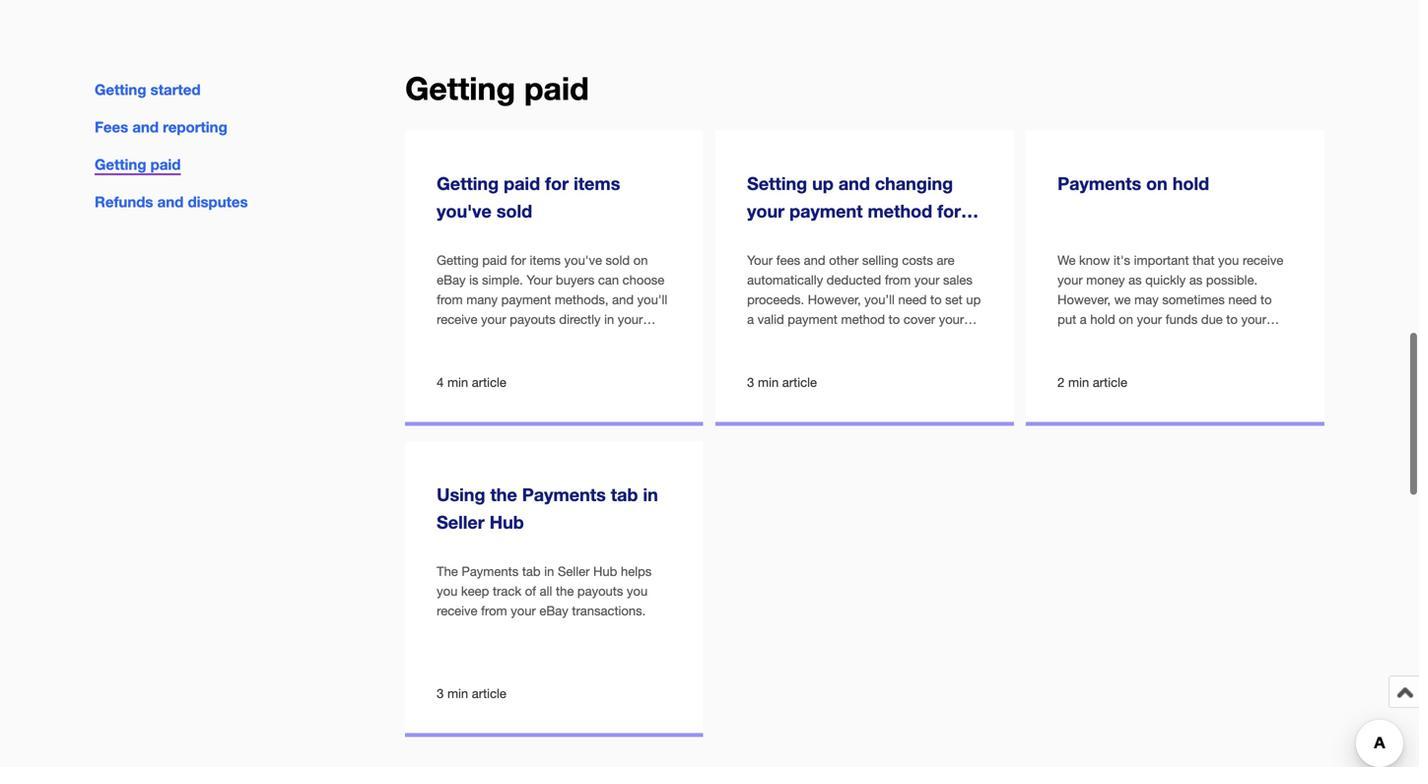 Task type: describe. For each thing, give the bounding box(es) containing it.
0 vertical spatial on
[[1147, 173, 1168, 194]]

the inside using the payments tab in seller hub
[[490, 484, 517, 506]]

visa
[[557, 332, 581, 347]]

fees
[[95, 118, 128, 136]]

know
[[1079, 253, 1110, 268]]

2 vertical spatial costs
[[787, 332, 818, 347]]

money
[[1087, 273, 1125, 288]]

and inside we know it's important that you receive your money as quickly as possible. however, we may sometimes need to put a hold on your funds due to your selling history or performance, or to address disputes. this helps us keep ebay a safe marketplace for buyers and sellers.
[[1264, 371, 1285, 387]]

track inside the payments tab in seller hub helps you keep track of all the payouts you receive from your ebay transactions.
[[493, 584, 522, 599]]

it's
[[1114, 253, 1131, 268]]

or right visa
[[584, 332, 596, 347]]

account
[[492, 332, 538, 347]]

selling up includes
[[747, 332, 784, 347]]

setting up and changing your payment method for fees and selling costs your fees and other selling costs are automatically deducted from your sales proceeds. however, you'll need to set up a valid payment method to cover your selling costs in case your sales proceeds are insufficient. a valid payment method includes a debit or credit card, or a linked payout bank account.
[[747, 173, 981, 406]]

ebay.
[[639, 371, 670, 387]]

1 as from the left
[[1129, 273, 1142, 288]]

1 horizontal spatial hold
[[1173, 173, 1210, 194]]

of inside the payments tab in seller hub helps you keep track of all the payouts you receive from your ebay transactions.
[[525, 584, 536, 599]]

important
[[1134, 253, 1189, 268]]

from inside getting paid for items you've sold on ebay is simple. your buyers can choose from many payment methods, and you'll receive your payouts directly in your checking account or visa or mastercard debit card. you can track all of your payouts in the payments tab in my ebay.
[[437, 292, 463, 308]]

reporting
[[163, 118, 227, 136]]

due
[[1201, 312, 1223, 327]]

payment up card,
[[879, 352, 929, 367]]

1 horizontal spatial up
[[966, 292, 981, 308]]

possible.
[[1206, 273, 1258, 288]]

refunds and disputes
[[95, 193, 248, 211]]

1 vertical spatial are
[[747, 352, 765, 367]]

or up disputes.
[[1140, 332, 1151, 347]]

0 vertical spatial costs
[[884, 228, 931, 249]]

refunds
[[95, 193, 153, 211]]

proceeds
[[928, 332, 981, 347]]

your right due
[[1242, 312, 1267, 327]]

helps inside we know it's important that you receive your money as quickly as possible. however, we may sometimes need to put a hold on your funds due to your selling history or performance, or to address disputes. this helps us keep ebay a safe marketplace for buyers and sellers.
[[1191, 352, 1221, 367]]

1 vertical spatial method
[[841, 312, 885, 327]]

address
[[1058, 352, 1104, 367]]

0 horizontal spatial getting paid
[[95, 156, 181, 174]]

getting inside getting paid for items you've sold on ebay is simple. your buyers can choose from many payment methods, and you'll receive your payouts directly in your checking account or visa or mastercard debit card. you can track all of your payouts in the payments tab in my ebay.
[[437, 253, 479, 268]]

on inside getting paid for items you've sold on ebay is simple. your buyers can choose from many payment methods, and you'll receive your payouts directly in your checking account or visa or mastercard debit card. you can track all of your payouts in the payments tab in my ebay.
[[634, 253, 648, 268]]

for inside getting paid for items you've sold
[[545, 173, 569, 194]]

hub inside the payments tab in seller hub helps you keep track of all the payouts you receive from your ebay transactions.
[[593, 564, 617, 580]]

your up my
[[614, 352, 639, 367]]

refunds and disputes link
[[95, 193, 248, 211]]

a
[[837, 352, 846, 367]]

min for using the payments tab in seller hub
[[447, 686, 468, 702]]

checking
[[437, 332, 489, 347]]

we know it's important that you receive your money as quickly as possible. however, we may sometimes need to put a hold on your funds due to your selling history or performance, or to address disputes. this helps us keep ebay a safe marketplace for buyers and sellers.
[[1058, 253, 1285, 406]]

quickly
[[1146, 273, 1186, 288]]

your down the "setting"
[[747, 201, 785, 222]]

article for payments on hold
[[1093, 375, 1128, 390]]

article for using the payments tab in seller hub
[[472, 686, 507, 702]]

that
[[1193, 253, 1215, 268]]

linked
[[747, 391, 781, 406]]

many
[[466, 292, 498, 308]]

need inside setting up and changing your payment method for fees and selling costs your fees and other selling costs are automatically deducted from your sales proceeds. however, you'll need to set up a valid payment method to cover your selling costs in case your sales proceeds are insufficient. a valid payment method includes a debit or credit card, or a linked payout bank account.
[[898, 292, 927, 308]]

in inside using the payments tab in seller hub
[[643, 484, 658, 506]]

1 vertical spatial payouts
[[437, 371, 483, 387]]

payments on hold
[[1058, 173, 1210, 194]]

a right card,
[[940, 371, 947, 387]]

bank
[[828, 391, 856, 406]]

credit
[[857, 371, 889, 387]]

put
[[1058, 312, 1077, 327]]

ebay inside getting paid for items you've sold on ebay is simple. your buyers can choose from many payment methods, and you'll receive your payouts directly in your checking account or visa or mastercard debit card. you can track all of your payouts in the payments tab in my ebay.
[[437, 273, 466, 288]]

your inside the payments tab in seller hub helps you keep track of all the payouts you receive from your ebay transactions.
[[511, 604, 536, 619]]

you inside we know it's important that you receive your money as quickly as possible. however, we may sometimes need to put a hold on your funds due to your selling history or performance, or to address disputes. this helps us keep ebay a safe marketplace for buyers and sellers.
[[1218, 253, 1239, 268]]

4
[[437, 375, 444, 390]]

1 horizontal spatial payouts
[[510, 312, 556, 327]]

payment up case
[[788, 312, 838, 327]]

may
[[1135, 292, 1159, 308]]

selling up deducted
[[862, 253, 899, 268]]

4 min article
[[437, 375, 507, 390]]

0 vertical spatial are
[[937, 253, 955, 268]]

getting inside getting paid link
[[95, 156, 146, 174]]

mastercard
[[600, 332, 664, 347]]

debit inside getting paid for items you've sold on ebay is simple. your buyers can choose from many payment methods, and you'll receive your payouts directly in your checking account or visa or mastercard debit card. you can track all of your payouts in the payments tab in my ebay.
[[437, 352, 466, 367]]

your up the mastercard on the left of the page
[[618, 312, 643, 327]]

using the payments tab in seller hub
[[437, 484, 658, 533]]

seller inside using the payments tab in seller hub
[[437, 512, 485, 533]]

simple.
[[482, 273, 523, 288]]

0 vertical spatial fees
[[747, 228, 783, 249]]

a right put
[[1080, 312, 1087, 327]]

getting started
[[95, 81, 201, 99]]

however, inside setting up and changing your payment method for fees and selling costs your fees and other selling costs are automatically deducted from your sales proceeds. however, you'll need to set up a valid payment method to cover your selling costs in case your sales proceeds are insufficient. a valid payment method includes a debit or credit card, or a linked payout bank account.
[[808, 292, 861, 308]]

fees and reporting link
[[95, 118, 227, 136]]

getting started link
[[95, 81, 201, 99]]

1 vertical spatial fees
[[776, 253, 800, 268]]

0 vertical spatial can
[[598, 273, 619, 288]]

in inside setting up and changing your payment method for fees and selling costs your fees and other selling costs are automatically deducted from your sales proceeds. however, you'll need to set up a valid payment method to cover your selling costs in case your sales proceeds are insufficient. a valid payment method includes a debit or credit card, or a linked payout bank account.
[[822, 332, 832, 347]]

0 vertical spatial sales
[[943, 273, 973, 288]]

you
[[502, 352, 523, 367]]

1 vertical spatial costs
[[902, 253, 933, 268]]

need inside we know it's important that you receive your money as quickly as possible. however, we may sometimes need to put a hold on your funds due to your selling history or performance, or to address disputes. this helps us keep ebay a safe marketplace for buyers and sellers.
[[1229, 292, 1257, 308]]

fees and reporting
[[95, 118, 227, 136]]

payments inside getting paid for items you've sold on ebay is simple. your buyers can choose from many payment methods, and you'll receive your payouts directly in your checking account or visa or mastercard debit card. you can track all of your payouts in the payments tab in my ebay.
[[521, 371, 578, 387]]

includes
[[747, 371, 795, 387]]

getting paid for items you've sold on ebay is simple. your buyers can choose from many payment methods, and you'll receive your payouts directly in your checking account or visa or mastercard debit card. you can track all of your payouts in the payments tab in my ebay.
[[437, 253, 670, 387]]

items for getting paid for items you've sold
[[574, 173, 620, 194]]

and inside getting paid for items you've sold on ebay is simple. your buyers can choose from many payment methods, and you'll receive your payouts directly in your checking account or visa or mastercard debit card. you can track all of your payouts in the payments tab in my ebay.
[[612, 292, 634, 308]]

you'll
[[637, 292, 668, 308]]

is
[[469, 273, 479, 288]]

your inside setting up and changing your payment method for fees and selling costs your fees and other selling costs are automatically deducted from your sales proceeds. however, you'll need to set up a valid payment method to cover your selling costs in case your sales proceeds are insufficient. a valid payment method includes a debit or credit card, or a linked payout bank account.
[[747, 253, 773, 268]]

using
[[437, 484, 485, 506]]

for inside we know it's important that you receive your money as quickly as possible. however, we may sometimes need to put a hold on your funds due to your selling history or performance, or to address disputes. this helps us keep ebay a safe marketplace for buyers and sellers.
[[1203, 371, 1218, 387]]

0 vertical spatial up
[[812, 173, 834, 194]]

1 horizontal spatial getting paid
[[405, 69, 589, 107]]

methods,
[[555, 292, 609, 308]]

account.
[[860, 391, 909, 406]]

safe
[[1101, 371, 1125, 387]]

case
[[835, 332, 862, 347]]

0 horizontal spatial can
[[527, 352, 548, 367]]

2 vertical spatial method
[[933, 352, 977, 367]]

to right sometimes
[[1261, 292, 1272, 308]]

buyers inside we know it's important that you receive your money as quickly as possible. however, we may sometimes need to put a hold on your funds due to your selling history or performance, or to address disputes. this helps us keep ebay a safe marketplace for buyers and sellers.
[[1222, 371, 1260, 387]]

helps inside the payments tab in seller hub helps you keep track of all the payouts you receive from your ebay transactions.
[[621, 564, 652, 580]]

card,
[[893, 371, 922, 387]]

to down you'll
[[889, 312, 900, 327]]

hold inside we know it's important that you receive your money as quickly as possible. however, we may sometimes need to put a hold on your funds due to your selling history or performance, or to address disputes. this helps us keep ebay a safe marketplace for buyers and sellers.
[[1091, 312, 1116, 327]]

started
[[150, 81, 201, 99]]

insufficient.
[[769, 352, 834, 367]]

payout
[[785, 391, 824, 406]]

choose
[[623, 273, 665, 288]]

my
[[617, 371, 635, 387]]

3 min article for using the payments tab in seller hub
[[437, 686, 507, 702]]

2 min article
[[1058, 375, 1128, 390]]

directly
[[559, 312, 601, 327]]

0 vertical spatial method
[[868, 201, 933, 222]]

1 vertical spatial sales
[[895, 332, 924, 347]]

you'll
[[865, 292, 895, 308]]

history
[[1098, 332, 1136, 347]]

2 as from the left
[[1190, 273, 1203, 288]]



Task type: vqa. For each thing, say whether or not it's contained in the screenshot.
card, at the right
yes



Task type: locate. For each thing, give the bounding box(es) containing it.
2 however, from the left
[[1058, 292, 1111, 308]]

items inside getting paid for items you've sold on ebay is simple. your buyers can choose from many payment methods, and you'll receive your payouts directly in your checking account or visa or mastercard debit card. you can track all of your payouts in the payments tab in my ebay.
[[530, 253, 561, 268]]

keep down using
[[461, 584, 489, 599]]

0 vertical spatial keep
[[1242, 352, 1270, 367]]

0 vertical spatial receive
[[1243, 253, 1284, 268]]

1 horizontal spatial keep
[[1242, 352, 1270, 367]]

are up includes
[[747, 352, 765, 367]]

2
[[1058, 375, 1065, 390]]

disputes.
[[1107, 352, 1160, 367]]

tab inside getting paid for items you've sold on ebay is simple. your buyers can choose from many payment methods, and you'll receive your payouts directly in your checking account or visa or mastercard debit card. you can track all of your payouts in the payments tab in my ebay.
[[582, 371, 600, 387]]

1 horizontal spatial 3
[[747, 375, 754, 390]]

hub up "transactions."
[[593, 564, 617, 580]]

seller up "transactions."
[[558, 564, 590, 580]]

fees
[[747, 228, 783, 249], [776, 253, 800, 268]]

1 horizontal spatial your
[[747, 253, 773, 268]]

sales
[[943, 273, 973, 288], [895, 332, 924, 347]]

3 for using the payments tab in seller hub
[[437, 686, 444, 702]]

sold inside getting paid for items you've sold
[[497, 201, 532, 222]]

method down changing
[[868, 201, 933, 222]]

tab
[[582, 371, 600, 387], [611, 484, 638, 506], [522, 564, 541, 580]]

sellers.
[[1058, 391, 1098, 406]]

in inside the payments tab in seller hub helps you keep track of all the payouts you receive from your ebay transactions.
[[544, 564, 554, 580]]

this
[[1163, 352, 1187, 367]]

payouts inside the payments tab in seller hub helps you keep track of all the payouts you receive from your ebay transactions.
[[578, 584, 623, 599]]

your right simple.
[[527, 273, 552, 288]]

need
[[898, 292, 927, 308], [1229, 292, 1257, 308]]

keep right us at the right top of page
[[1242, 352, 1270, 367]]

a down insufficient.
[[799, 371, 805, 387]]

changing
[[875, 173, 953, 194]]

for
[[545, 173, 569, 194], [938, 201, 961, 222], [511, 253, 526, 268], [1203, 371, 1218, 387]]

1 vertical spatial helps
[[621, 564, 652, 580]]

0 horizontal spatial however,
[[808, 292, 861, 308]]

ebay
[[437, 273, 466, 288], [1058, 371, 1087, 387], [540, 604, 569, 619]]

items inside getting paid for items you've sold
[[574, 173, 620, 194]]

you've up is
[[437, 201, 492, 222]]

0 horizontal spatial you
[[437, 584, 458, 599]]

receive down the the
[[437, 604, 478, 619]]

however, down deducted
[[808, 292, 861, 308]]

a down proceeds.
[[747, 312, 754, 327]]

on
[[1147, 173, 1168, 194], [634, 253, 648, 268], [1119, 312, 1134, 327]]

of down the mastercard on the left of the page
[[600, 352, 611, 367]]

you up possible.
[[1218, 253, 1239, 268]]

deducted
[[827, 273, 881, 288]]

your right case
[[866, 332, 891, 347]]

of down using the payments tab in seller hub
[[525, 584, 536, 599]]

article for setting up and changing your payment method for fees and selling costs
[[782, 375, 817, 390]]

1 vertical spatial up
[[966, 292, 981, 308]]

proceeds.
[[747, 292, 805, 308]]

automatically
[[747, 273, 823, 288]]

the
[[500, 371, 518, 387], [490, 484, 517, 506], [556, 584, 574, 599]]

receive inside the payments tab in seller hub helps you keep track of all the payouts you receive from your ebay transactions.
[[437, 604, 478, 619]]

or left visa
[[542, 332, 554, 347]]

0 vertical spatial the
[[500, 371, 518, 387]]

1 horizontal spatial of
[[600, 352, 611, 367]]

getting
[[405, 69, 516, 107], [95, 81, 146, 99], [95, 156, 146, 174], [437, 173, 499, 194], [437, 253, 479, 268]]

2 horizontal spatial tab
[[611, 484, 638, 506]]

you've
[[437, 201, 492, 222], [564, 253, 602, 268]]

however, inside we know it's important that you receive your money as quickly as possible. however, we may sometimes need to put a hold on your funds due to your selling history or performance, or to address disputes. this helps us keep ebay a safe marketplace for buyers and sellers.
[[1058, 292, 1111, 308]]

all inside the payments tab in seller hub helps you keep track of all the payouts you receive from your ebay transactions.
[[540, 584, 552, 599]]

from inside setting up and changing your payment method for fees and selling costs your fees and other selling costs are automatically deducted from your sales proceeds. however, you'll need to set up a valid payment method to cover your selling costs in case your sales proceeds are insufficient. a valid payment method includes a debit or credit card, or a linked payout bank account.
[[885, 273, 911, 288]]

on inside we know it's important that you receive your money as quickly as possible. however, we may sometimes need to put a hold on your funds due to your selling history or performance, or to address disputes. this helps us keep ebay a safe marketplace for buyers and sellers.
[[1119, 312, 1134, 327]]

0 vertical spatial sold
[[497, 201, 532, 222]]

1 vertical spatial 3
[[437, 686, 444, 702]]

keep inside we know it's important that you receive your money as quickly as possible. however, we may sometimes need to put a hold on your funds due to your selling history or performance, or to address disputes. this helps us keep ebay a safe marketplace for buyers and sellers.
[[1242, 352, 1270, 367]]

1 horizontal spatial helps
[[1191, 352, 1221, 367]]

receive up possible.
[[1243, 253, 1284, 268]]

2 vertical spatial from
[[481, 604, 507, 619]]

sold
[[497, 201, 532, 222], [606, 253, 630, 268]]

1 horizontal spatial need
[[1229, 292, 1257, 308]]

1 vertical spatial valid
[[849, 352, 876, 367]]

1 vertical spatial debit
[[809, 371, 838, 387]]

0 vertical spatial helps
[[1191, 352, 1221, 367]]

up right the "setting"
[[812, 173, 834, 194]]

0 horizontal spatial hold
[[1091, 312, 1116, 327]]

1 horizontal spatial tab
[[582, 371, 600, 387]]

your down set
[[939, 312, 964, 327]]

debit down a
[[809, 371, 838, 387]]

1 horizontal spatial valid
[[849, 352, 876, 367]]

0 vertical spatial buyers
[[556, 273, 595, 288]]

items for getting paid for items you've sold on ebay is simple. your buyers can choose from many payment methods, and you'll receive your payouts directly in your checking account or visa or mastercard debit card. you can track all of your payouts in the payments tab in my ebay.
[[530, 253, 561, 268]]

up right set
[[966, 292, 981, 308]]

0 horizontal spatial up
[[812, 173, 834, 194]]

0 vertical spatial getting paid
[[405, 69, 589, 107]]

hub inside using the payments tab in seller hub
[[490, 512, 524, 533]]

0 vertical spatial you've
[[437, 201, 492, 222]]

you
[[1218, 253, 1239, 268], [437, 584, 458, 599], [627, 584, 648, 599]]

need up cover
[[898, 292, 927, 308]]

1 however, from the left
[[808, 292, 861, 308]]

0 horizontal spatial of
[[525, 584, 536, 599]]

payment
[[790, 201, 863, 222], [501, 292, 551, 308], [788, 312, 838, 327], [879, 352, 929, 367]]

your
[[747, 201, 785, 222], [915, 273, 940, 288], [1058, 273, 1083, 288], [481, 312, 506, 327], [618, 312, 643, 327], [939, 312, 964, 327], [1137, 312, 1162, 327], [1242, 312, 1267, 327], [866, 332, 891, 347], [614, 352, 639, 367], [511, 604, 536, 619]]

1 horizontal spatial sales
[[943, 273, 973, 288]]

0 vertical spatial of
[[600, 352, 611, 367]]

and
[[132, 118, 159, 136], [839, 173, 870, 194], [157, 193, 184, 211], [788, 228, 820, 249], [804, 253, 826, 268], [612, 292, 634, 308], [1264, 371, 1285, 387]]

funds
[[1166, 312, 1198, 327]]

sold up 'choose' at the top of page
[[606, 253, 630, 268]]

sold up simple.
[[497, 201, 532, 222]]

valid down proceeds.
[[758, 312, 784, 327]]

1 horizontal spatial however,
[[1058, 292, 1111, 308]]

1 vertical spatial can
[[527, 352, 548, 367]]

or up us at the right top of page
[[1235, 332, 1246, 347]]

0 horizontal spatial valid
[[758, 312, 784, 327]]

1 horizontal spatial are
[[937, 253, 955, 268]]

or right card,
[[925, 371, 937, 387]]

selling up address
[[1058, 332, 1094, 347]]

payouts
[[510, 312, 556, 327], [437, 371, 483, 387], [578, 584, 623, 599]]

a
[[747, 312, 754, 327], [1080, 312, 1087, 327], [799, 371, 805, 387], [940, 371, 947, 387], [1090, 371, 1097, 387]]

items
[[574, 173, 620, 194], [530, 253, 561, 268]]

you've for getting paid for items you've sold
[[437, 201, 492, 222]]

setting
[[747, 173, 807, 194]]

you've up methods,
[[564, 253, 602, 268]]

1 vertical spatial on
[[634, 253, 648, 268]]

your
[[747, 253, 773, 268], [527, 273, 552, 288]]

1 vertical spatial you've
[[564, 253, 602, 268]]

0 horizontal spatial helps
[[621, 564, 652, 580]]

payouts down card.
[[437, 371, 483, 387]]

disputes
[[188, 193, 248, 211]]

0 vertical spatial seller
[[437, 512, 485, 533]]

the
[[437, 564, 458, 580]]

1 vertical spatial from
[[437, 292, 463, 308]]

getting paid link
[[95, 156, 181, 176]]

0 horizontal spatial all
[[540, 584, 552, 599]]

min
[[447, 375, 468, 390], [758, 375, 779, 390], [1069, 375, 1089, 390], [447, 686, 468, 702]]

method up case
[[841, 312, 885, 327]]

ebay inside we know it's important that you receive your money as quickly as possible. however, we may sometimes need to put a hold on your funds due to your selling history or performance, or to address disputes. this helps us keep ebay a safe marketplace for buyers and sellers.
[[1058, 371, 1087, 387]]

0 horizontal spatial 3 min article
[[437, 686, 507, 702]]

3 min article
[[747, 375, 817, 390], [437, 686, 507, 702]]

1 horizontal spatial buyers
[[1222, 371, 1260, 387]]

article for getting paid for items you've sold
[[472, 375, 507, 390]]

sometimes
[[1162, 292, 1225, 308]]

0 vertical spatial 3 min article
[[747, 375, 817, 390]]

seller
[[437, 512, 485, 533], [558, 564, 590, 580]]

your left "transactions."
[[511, 604, 536, 619]]

your down may
[[1137, 312, 1162, 327]]

0 horizontal spatial track
[[493, 584, 522, 599]]

performance,
[[1155, 332, 1231, 347]]

selling inside we know it's important that you receive your money as quickly as possible. however, we may sometimes need to put a hold on your funds due to your selling history or performance, or to address disputes. this helps us keep ebay a safe marketplace for buyers and sellers.
[[1058, 332, 1094, 347]]

tab inside the payments tab in seller hub helps you keep track of all the payouts you receive from your ebay transactions.
[[522, 564, 541, 580]]

sold for getting paid for items you've sold on ebay is simple. your buyers can choose from many payment methods, and you'll receive your payouts directly in your checking account or visa or mastercard debit card. you can track all of your payouts in the payments tab in my ebay.
[[606, 253, 630, 268]]

or
[[542, 332, 554, 347], [584, 332, 596, 347], [1140, 332, 1151, 347], [1235, 332, 1246, 347], [842, 371, 853, 387], [925, 371, 937, 387]]

costs up insufficient.
[[787, 332, 818, 347]]

1 horizontal spatial all
[[583, 352, 596, 367]]

keep inside the payments tab in seller hub helps you keep track of all the payouts you receive from your ebay transactions.
[[461, 584, 489, 599]]

track
[[551, 352, 580, 367], [493, 584, 522, 599]]

helps
[[1191, 352, 1221, 367], [621, 564, 652, 580]]

receive inside we know it's important that you receive your money as quickly as possible. however, we may sometimes need to put a hold on your funds due to your selling history or performance, or to address disputes. this helps us keep ebay a safe marketplace for buyers and sellers.
[[1243, 253, 1284, 268]]

0 vertical spatial debit
[[437, 352, 466, 367]]

1 horizontal spatial you
[[627, 584, 648, 599]]

all inside getting paid for items you've sold on ebay is simple. your buyers can choose from many payment methods, and you'll receive your payouts directly in your checking account or visa or mastercard debit card. you can track all of your payouts in the payments tab in my ebay.
[[583, 352, 596, 367]]

you up "transactions."
[[627, 584, 648, 599]]

we
[[1058, 253, 1076, 268]]

other
[[829, 253, 859, 268]]

seller down using
[[437, 512, 485, 533]]

need down possible.
[[1229, 292, 1257, 308]]

valid
[[758, 312, 784, 327], [849, 352, 876, 367]]

ebay inside the payments tab in seller hub helps you keep track of all the payouts you receive from your ebay transactions.
[[540, 604, 569, 619]]

your down we
[[1058, 273, 1083, 288]]

2 vertical spatial payouts
[[578, 584, 623, 599]]

debit down the checking
[[437, 352, 466, 367]]

debit inside setting up and changing your payment method for fees and selling costs your fees and other selling costs are automatically deducted from your sales proceeds. however, you'll need to set up a valid payment method to cover your selling costs in case your sales proceeds are insufficient. a valid payment method includes a debit or credit card, or a linked payout bank account.
[[809, 371, 838, 387]]

payments
[[1058, 173, 1142, 194], [521, 371, 578, 387], [522, 484, 606, 506], [462, 564, 519, 580]]

0 vertical spatial track
[[551, 352, 580, 367]]

in
[[604, 312, 614, 327], [822, 332, 832, 347], [486, 371, 496, 387], [604, 371, 614, 387], [643, 484, 658, 506], [544, 564, 554, 580]]

for inside setting up and changing your payment method for fees and selling costs your fees and other selling costs are automatically deducted from your sales proceeds. however, you'll need to set up a valid payment method to cover your selling costs in case your sales proceeds are insufficient. a valid payment method includes a debit or credit card, or a linked payout bank account.
[[938, 201, 961, 222]]

sales down cover
[[895, 332, 924, 347]]

0 vertical spatial hold
[[1173, 173, 1210, 194]]

0 horizontal spatial keep
[[461, 584, 489, 599]]

a left safe
[[1090, 371, 1097, 387]]

on up important in the right of the page
[[1147, 173, 1168, 194]]

sold inside getting paid for items you've sold on ebay is simple. your buyers can choose from many payment methods, and you'll receive your payouts directly in your checking account or visa or mastercard debit card. you can track all of your payouts in the payments tab in my ebay.
[[606, 253, 630, 268]]

tab inside using the payments tab in seller hub
[[611, 484, 638, 506]]

method down proceeds
[[933, 352, 977, 367]]

0 vertical spatial your
[[747, 253, 773, 268]]

set
[[945, 292, 963, 308]]

ebay left is
[[437, 273, 466, 288]]

2 horizontal spatial on
[[1147, 173, 1168, 194]]

0 horizontal spatial as
[[1129, 273, 1142, 288]]

you've inside getting paid for items you've sold
[[437, 201, 492, 222]]

sold for getting paid for items you've sold
[[497, 201, 532, 222]]

your up cover
[[915, 273, 940, 288]]

can up methods,
[[598, 273, 619, 288]]

1 horizontal spatial ebay
[[540, 604, 569, 619]]

receive inside getting paid for items you've sold on ebay is simple. your buyers can choose from many payment methods, and you'll receive your payouts directly in your checking account or visa or mastercard debit card. you can track all of your payouts in the payments tab in my ebay.
[[437, 312, 478, 327]]

1 vertical spatial tab
[[611, 484, 638, 506]]

track down using the payments tab in seller hub
[[493, 584, 522, 599]]

hold up the that
[[1173, 173, 1210, 194]]

cover
[[904, 312, 936, 327]]

getting inside getting paid for items you've sold
[[437, 173, 499, 194]]

2 vertical spatial receive
[[437, 604, 478, 619]]

your inside getting paid for items you've sold on ebay is simple. your buyers can choose from many payment methods, and you'll receive your payouts directly in your checking account or visa or mastercard debit card. you can track all of your payouts in the payments tab in my ebay.
[[527, 273, 552, 288]]

ebay up sellers.
[[1058, 371, 1087, 387]]

on down we
[[1119, 312, 1134, 327]]

min for setting up and changing your payment method for fees and selling costs
[[758, 375, 779, 390]]

the inside the payments tab in seller hub helps you keep track of all the payouts you receive from your ebay transactions.
[[556, 584, 574, 599]]

for inside getting paid for items you've sold on ebay is simple. your buyers can choose from many payment methods, and you'll receive your payouts directly in your checking account or visa or mastercard debit card. you can track all of your payouts in the payments tab in my ebay.
[[511, 253, 526, 268]]

receive up the checking
[[437, 312, 478, 327]]

your down the many
[[481, 312, 506, 327]]

buyers up methods,
[[556, 273, 595, 288]]

hold up history
[[1091, 312, 1116, 327]]

hub up the payments tab in seller hub helps you keep track of all the payouts you receive from your ebay transactions.
[[490, 512, 524, 533]]

of
[[600, 352, 611, 367], [525, 584, 536, 599]]

to right performance,
[[1250, 332, 1261, 347]]

from inside the payments tab in seller hub helps you keep track of all the payouts you receive from your ebay transactions.
[[481, 604, 507, 619]]

you've inside getting paid for items you've sold on ebay is simple. your buyers can choose from many payment methods, and you'll receive your payouts directly in your checking account or visa or mastercard debit card. you can track all of your payouts in the payments tab in my ebay.
[[564, 253, 602, 268]]

0 horizontal spatial tab
[[522, 564, 541, 580]]

0 horizontal spatial seller
[[437, 512, 485, 533]]

us
[[1225, 352, 1238, 367]]

are up set
[[937, 253, 955, 268]]

we
[[1115, 292, 1131, 308]]

2 need from the left
[[1229, 292, 1257, 308]]

min for payments on hold
[[1069, 375, 1089, 390]]

0 vertical spatial hub
[[490, 512, 524, 533]]

3 min article for setting up and changing your payment method for fees and selling costs
[[747, 375, 817, 390]]

however,
[[808, 292, 861, 308], [1058, 292, 1111, 308]]

1 need from the left
[[898, 292, 927, 308]]

on up 'choose' at the top of page
[[634, 253, 648, 268]]

costs up cover
[[902, 253, 933, 268]]

min for getting paid for items you've sold
[[447, 375, 468, 390]]

the right using
[[490, 484, 517, 506]]

0 vertical spatial items
[[574, 173, 620, 194]]

paid inside getting paid for items you've sold on ebay is simple. your buyers can choose from many payment methods, and you'll receive your payouts directly in your checking account or visa or mastercard debit card. you can track all of your payouts in the payments tab in my ebay.
[[482, 253, 507, 268]]

the payments tab in seller hub helps you keep track of all the payouts you receive from your ebay transactions.
[[437, 564, 652, 619]]

seller inside the payments tab in seller hub helps you keep track of all the payouts you receive from your ebay transactions.
[[558, 564, 590, 580]]

1 vertical spatial the
[[490, 484, 517, 506]]

0 horizontal spatial on
[[634, 253, 648, 268]]

you've for getting paid for items you've sold on ebay is simple. your buyers can choose from many payment methods, and you'll receive your payouts directly in your checking account or visa or mastercard debit card. you can track all of your payouts in the payments tab in my ebay.
[[564, 253, 602, 268]]

payment down simple.
[[501, 292, 551, 308]]

1 vertical spatial your
[[527, 273, 552, 288]]

payments inside the payments tab in seller hub helps you keep track of all the payouts you receive from your ebay transactions.
[[462, 564, 519, 580]]

valid right a
[[849, 352, 876, 367]]

all down using the payments tab in seller hub
[[540, 584, 552, 599]]

hub
[[490, 512, 524, 533], [593, 564, 617, 580]]

getting paid
[[405, 69, 589, 107], [95, 156, 181, 174]]

1 horizontal spatial can
[[598, 273, 619, 288]]

to
[[931, 292, 942, 308], [1261, 292, 1272, 308], [889, 312, 900, 327], [1227, 312, 1238, 327], [1250, 332, 1261, 347]]

are
[[937, 253, 955, 268], [747, 352, 765, 367]]

paid inside getting paid for items you've sold
[[504, 173, 540, 194]]

or up bank
[[842, 371, 853, 387]]

1 horizontal spatial items
[[574, 173, 620, 194]]

buyers down us at the right top of page
[[1222, 371, 1260, 387]]

all
[[583, 352, 596, 367], [540, 584, 552, 599]]

marketplace
[[1128, 371, 1199, 387]]

1 vertical spatial all
[[540, 584, 552, 599]]

selling up other
[[825, 228, 879, 249]]

1 horizontal spatial on
[[1119, 312, 1134, 327]]

0 horizontal spatial sold
[[497, 201, 532, 222]]

method
[[868, 201, 933, 222], [841, 312, 885, 327], [933, 352, 977, 367]]

helps up "transactions."
[[621, 564, 652, 580]]

1 vertical spatial of
[[525, 584, 536, 599]]

the inside getting paid for items you've sold on ebay is simple. your buyers can choose from many payment methods, and you'll receive your payouts directly in your checking account or visa or mastercard debit card. you can track all of your payouts in the payments tab in my ebay.
[[500, 371, 518, 387]]

the up "transactions."
[[556, 584, 574, 599]]

debit
[[437, 352, 466, 367], [809, 371, 838, 387]]

your up the 'automatically'
[[747, 253, 773, 268]]

as up may
[[1129, 273, 1142, 288]]

as up sometimes
[[1190, 273, 1203, 288]]

you down the the
[[437, 584, 458, 599]]

0 horizontal spatial items
[[530, 253, 561, 268]]

track inside getting paid for items you've sold on ebay is simple. your buyers can choose from many payment methods, and you'll receive your payouts directly in your checking account or visa or mastercard debit card. you can track all of your payouts in the payments tab in my ebay.
[[551, 352, 580, 367]]

payment up other
[[790, 201, 863, 222]]

up
[[812, 173, 834, 194], [966, 292, 981, 308]]

all down directly
[[583, 352, 596, 367]]

payouts up account
[[510, 312, 556, 327]]

3 for setting up and changing your payment method for fees and selling costs
[[747, 375, 754, 390]]

to left set
[[931, 292, 942, 308]]

however, up put
[[1058, 292, 1111, 308]]

track down visa
[[551, 352, 580, 367]]

2 horizontal spatial payouts
[[578, 584, 623, 599]]

the down you
[[500, 371, 518, 387]]

1 horizontal spatial track
[[551, 352, 580, 367]]

1 vertical spatial 3 min article
[[437, 686, 507, 702]]

helps down performance,
[[1191, 352, 1221, 367]]

can right you
[[527, 352, 548, 367]]

ebay left "transactions."
[[540, 604, 569, 619]]

0 horizontal spatial your
[[527, 273, 552, 288]]

0 vertical spatial all
[[583, 352, 596, 367]]

buyers inside getting paid for items you've sold on ebay is simple. your buyers can choose from many payment methods, and you'll receive your payouts directly in your checking account or visa or mastercard debit card. you can track all of your payouts in the payments tab in my ebay.
[[556, 273, 595, 288]]

to right due
[[1227, 312, 1238, 327]]

2 horizontal spatial you
[[1218, 253, 1239, 268]]

2 horizontal spatial from
[[885, 273, 911, 288]]

1 vertical spatial buyers
[[1222, 371, 1260, 387]]

0 vertical spatial valid
[[758, 312, 784, 327]]

1 vertical spatial keep
[[461, 584, 489, 599]]

getting paid for items you've sold
[[437, 173, 620, 222]]

sales up set
[[943, 273, 973, 288]]

of inside getting paid for items you've sold on ebay is simple. your buyers can choose from many payment methods, and you'll receive your payouts directly in your checking account or visa or mastercard debit card. you can track all of your payouts in the payments tab in my ebay.
[[600, 352, 611, 367]]

0 vertical spatial tab
[[582, 371, 600, 387]]

payments inside using the payments tab in seller hub
[[522, 484, 606, 506]]

from
[[885, 273, 911, 288], [437, 292, 463, 308], [481, 604, 507, 619]]

payouts up "transactions."
[[578, 584, 623, 599]]

2 vertical spatial tab
[[522, 564, 541, 580]]

transactions.
[[572, 604, 646, 619]]

card.
[[469, 352, 498, 367]]

payment inside getting paid for items you've sold on ebay is simple. your buyers can choose from many payment methods, and you'll receive your payouts directly in your checking account or visa or mastercard debit card. you can track all of your payouts in the payments tab in my ebay.
[[501, 292, 551, 308]]

1 horizontal spatial 3 min article
[[747, 375, 817, 390]]

receive
[[1243, 253, 1284, 268], [437, 312, 478, 327], [437, 604, 478, 619]]

costs down changing
[[884, 228, 931, 249]]



